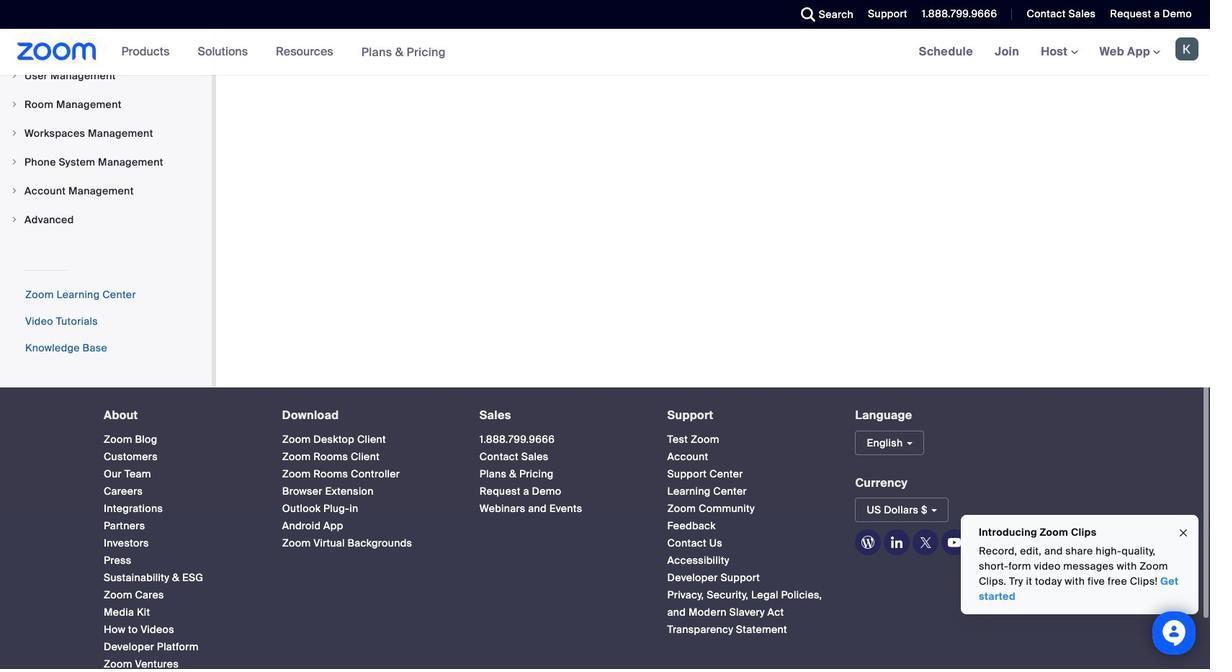 Task type: describe. For each thing, give the bounding box(es) containing it.
3 menu item from the top
[[0, 120, 212, 147]]

close image
[[1178, 525, 1190, 541]]

right image for 3rd menu item from the bottom of the admin menu menu
[[10, 158, 19, 166]]

profile picture image
[[1176, 37, 1199, 61]]

right image for 2nd menu item
[[10, 100, 19, 109]]

4 heading from the left
[[668, 409, 830, 422]]

right image for fourth menu item from the bottom
[[10, 129, 19, 138]]

4 menu item from the top
[[0, 148, 212, 176]]

2 heading from the left
[[282, 409, 454, 422]]

2 menu item from the top
[[0, 91, 212, 118]]

5 menu item from the top
[[0, 177, 212, 205]]



Task type: vqa. For each thing, say whether or not it's contained in the screenshot.
Zoom Logo
yes



Task type: locate. For each thing, give the bounding box(es) containing it.
6 right image from the top
[[10, 215, 19, 224]]

4 right image from the top
[[10, 158, 19, 166]]

product information navigation
[[111, 29, 457, 76]]

right image for second menu item from the bottom
[[10, 187, 19, 195]]

5 right image from the top
[[10, 187, 19, 195]]

main content main content
[[216, 0, 1210, 388]]

admin menu menu
[[0, 33, 212, 235]]

zoom logo image
[[17, 43, 96, 61]]

2 right image from the top
[[10, 100, 19, 109]]

banner
[[0, 29, 1210, 76]]

1 right image from the top
[[10, 71, 19, 80]]

right image for sixth menu item
[[10, 215, 19, 224]]

3 heading from the left
[[480, 409, 642, 422]]

3 right image from the top
[[10, 129, 19, 138]]

1 heading from the left
[[104, 409, 256, 422]]

meetings navigation
[[908, 29, 1210, 76]]

right image for sixth menu item from the bottom
[[10, 71, 19, 80]]

menu item
[[0, 62, 212, 89], [0, 91, 212, 118], [0, 120, 212, 147], [0, 148, 212, 176], [0, 177, 212, 205], [0, 206, 212, 233]]

heading
[[104, 409, 256, 422], [282, 409, 454, 422], [480, 409, 642, 422], [668, 409, 830, 422]]

1 menu item from the top
[[0, 62, 212, 89]]

6 menu item from the top
[[0, 206, 212, 233]]

right image
[[10, 71, 19, 80], [10, 100, 19, 109], [10, 129, 19, 138], [10, 158, 19, 166], [10, 187, 19, 195], [10, 215, 19, 224]]



